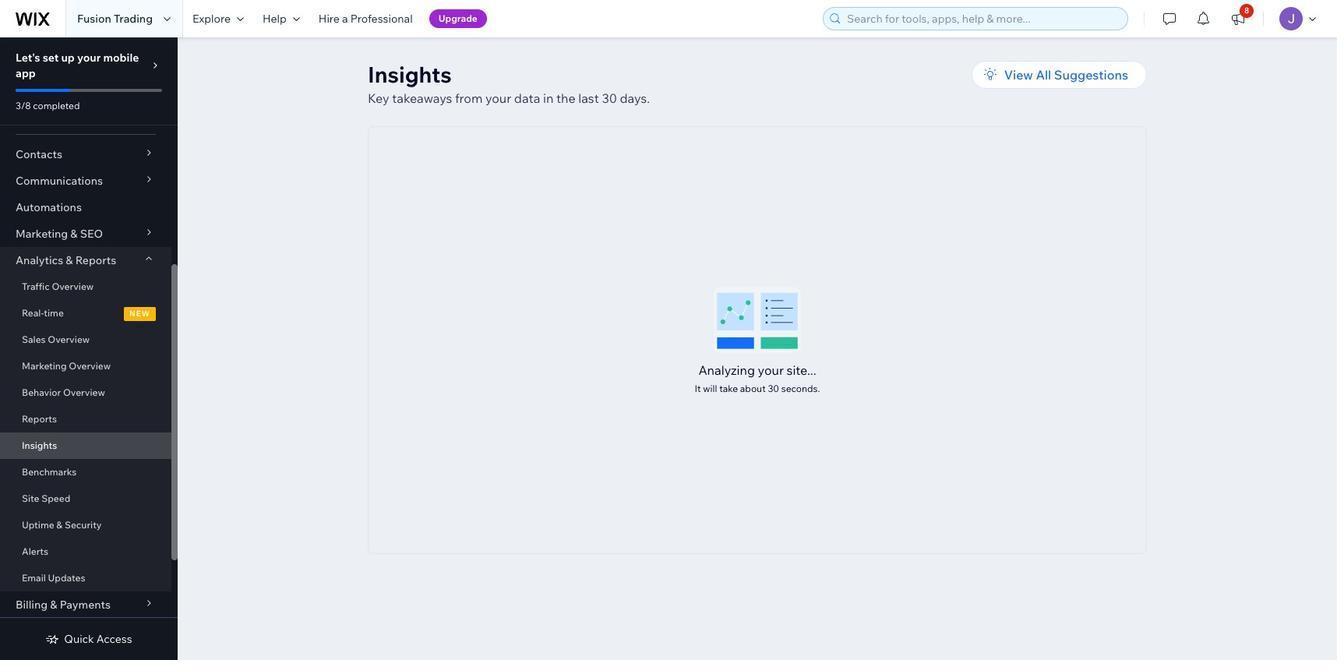 Task type: locate. For each thing, give the bounding box(es) containing it.
& for uptime
[[56, 519, 63, 531]]

30
[[602, 90, 617, 106], [768, 382, 780, 394]]

new
[[129, 309, 150, 319]]

1 vertical spatial reports
[[22, 413, 57, 425]]

& inside uptime & security link
[[56, 519, 63, 531]]

quick access button
[[45, 632, 132, 646]]

communications
[[16, 174, 103, 188]]

billing
[[16, 598, 48, 612]]

1 vertical spatial your
[[486, 90, 512, 106]]

1 horizontal spatial insights
[[368, 61, 452, 88]]

your left data at the top
[[486, 90, 512, 106]]

help
[[263, 12, 287, 26]]

insights link
[[0, 433, 172, 459]]

contacts button
[[0, 141, 172, 168]]

0 vertical spatial your
[[77, 51, 101, 65]]

marketing for marketing & seo
[[16, 227, 68, 241]]

up
[[61, 51, 75, 65]]

1 horizontal spatial 30
[[768, 382, 780, 394]]

0 vertical spatial marketing
[[16, 227, 68, 241]]

insights inside sidebar element
[[22, 440, 57, 451]]

contacts
[[16, 147, 62, 161]]

insights up takeaways
[[368, 61, 452, 88]]

& for billing
[[50, 598, 57, 612]]

0 horizontal spatial your
[[77, 51, 101, 65]]

about
[[741, 382, 766, 394]]

reports inside dropdown button
[[75, 253, 116, 267]]

30 right about
[[768, 382, 780, 394]]

your
[[77, 51, 101, 65], [486, 90, 512, 106], [758, 362, 784, 378]]

overview for traffic overview
[[52, 281, 94, 292]]

insights up benchmarks
[[22, 440, 57, 451]]

& down marketing & seo
[[66, 253, 73, 267]]

billing & payments button
[[0, 592, 172, 618]]

email updates
[[22, 572, 85, 584]]

30 inside insights key takeaways from your data in the last 30 days.
[[602, 90, 617, 106]]

insights
[[368, 61, 452, 88], [22, 440, 57, 451]]

marketing
[[16, 227, 68, 241], [22, 360, 67, 372]]

from
[[455, 90, 483, 106]]

0 horizontal spatial 30
[[602, 90, 617, 106]]

uptime & security
[[22, 519, 102, 531]]

automations
[[16, 200, 82, 214]]

overview up marketing overview
[[48, 334, 90, 345]]

sales overview link
[[0, 327, 172, 353]]

3/8 completed
[[16, 100, 80, 111]]

8 button
[[1222, 0, 1256, 37]]

0 vertical spatial reports
[[75, 253, 116, 267]]

1 vertical spatial insights
[[22, 440, 57, 451]]

benchmarks link
[[0, 459, 172, 486]]

your up about
[[758, 362, 784, 378]]

& inside analytics & reports dropdown button
[[66, 253, 73, 267]]

1 horizontal spatial your
[[486, 90, 512, 106]]

& right billing
[[50, 598, 57, 612]]

app
[[16, 66, 36, 80]]

professional
[[351, 12, 413, 26]]

8
[[1245, 5, 1250, 16]]

your right up
[[77, 51, 101, 65]]

&
[[70, 227, 78, 241], [66, 253, 73, 267], [56, 519, 63, 531], [50, 598, 57, 612]]

insights inside insights key takeaways from your data in the last 30 days.
[[368, 61, 452, 88]]

marketing up analytics
[[16, 227, 68, 241]]

in
[[543, 90, 554, 106]]

1 horizontal spatial reports
[[75, 253, 116, 267]]

1 vertical spatial marketing
[[22, 360, 67, 372]]

loading image
[[714, 287, 801, 353]]

marketing & seo button
[[0, 221, 172, 247]]

marketing inside dropdown button
[[16, 227, 68, 241]]

key
[[368, 90, 389, 106]]

hire a professional link
[[309, 0, 422, 37]]

& left seo on the top left of the page
[[70, 227, 78, 241]]

reports down seo on the top left of the page
[[75, 253, 116, 267]]

& inside billing & payments dropdown button
[[50, 598, 57, 612]]

time
[[44, 307, 64, 319]]

reports
[[75, 253, 116, 267], [22, 413, 57, 425]]

0 horizontal spatial reports
[[22, 413, 57, 425]]

3/8
[[16, 100, 31, 111]]

overview
[[52, 281, 94, 292], [48, 334, 90, 345], [69, 360, 111, 372], [63, 387, 105, 398]]

30 right last
[[602, 90, 617, 106]]

overview down analytics & reports
[[52, 281, 94, 292]]

communications button
[[0, 168, 172, 194]]

real-
[[22, 307, 44, 319]]

speed
[[41, 493, 70, 504]]

quick
[[64, 632, 94, 646]]

& right uptime at the left
[[56, 519, 63, 531]]

& inside marketing & seo dropdown button
[[70, 227, 78, 241]]

completed
[[33, 100, 80, 111]]

0 horizontal spatial insights
[[22, 440, 57, 451]]

insights for insights
[[22, 440, 57, 451]]

marketing for marketing overview
[[22, 360, 67, 372]]

billing & payments
[[16, 598, 111, 612]]

reports down behavior
[[22, 413, 57, 425]]

hire a professional
[[319, 12, 413, 26]]

your inside insights key takeaways from your data in the last 30 days.
[[486, 90, 512, 106]]

marketing up behavior
[[22, 360, 67, 372]]

uptime
[[22, 519, 54, 531]]

0 vertical spatial insights
[[368, 61, 452, 88]]

2 horizontal spatial your
[[758, 362, 784, 378]]

takeaways
[[392, 90, 452, 106]]

overview for behavior overview
[[63, 387, 105, 398]]

a
[[342, 12, 348, 26]]

1 vertical spatial 30
[[768, 382, 780, 394]]

upgrade
[[439, 12, 478, 24]]

take
[[720, 382, 738, 394]]

overview down sales overview link
[[69, 360, 111, 372]]

overview down marketing overview link
[[63, 387, 105, 398]]

0 vertical spatial 30
[[602, 90, 617, 106]]

view all suggestions button
[[972, 61, 1148, 89]]

2 vertical spatial your
[[758, 362, 784, 378]]



Task type: describe. For each thing, give the bounding box(es) containing it.
email
[[22, 572, 46, 584]]

traffic
[[22, 281, 50, 292]]

alerts
[[22, 546, 48, 557]]

site
[[22, 493, 39, 504]]

upgrade button
[[429, 9, 487, 28]]

help button
[[253, 0, 309, 37]]

marketing & seo
[[16, 227, 103, 241]]

explore
[[193, 12, 231, 26]]

site speed
[[22, 493, 70, 504]]

fusion
[[77, 12, 111, 26]]

suggestions
[[1055, 67, 1129, 83]]

analytics & reports
[[16, 253, 116, 267]]

overview for marketing overview
[[69, 360, 111, 372]]

analytics & reports button
[[0, 247, 172, 274]]

overview for sales overview
[[48, 334, 90, 345]]

let's
[[16, 51, 40, 65]]

your inside let's set up your mobile app
[[77, 51, 101, 65]]

reports link
[[0, 406, 172, 433]]

it
[[695, 382, 701, 394]]

alerts link
[[0, 539, 172, 565]]

behavior
[[22, 387, 61, 398]]

access
[[97, 632, 132, 646]]

view all suggestions
[[1005, 67, 1129, 83]]

last
[[579, 90, 599, 106]]

email updates link
[[0, 565, 172, 592]]

Search for tools, apps, help & more... field
[[843, 8, 1123, 30]]

real-time
[[22, 307, 64, 319]]

uptime & security link
[[0, 512, 172, 539]]

seo
[[80, 227, 103, 241]]

all
[[1036, 67, 1052, 83]]

sidebar element
[[0, 37, 178, 660]]

behavior overview link
[[0, 380, 172, 406]]

marketing overview
[[22, 360, 111, 372]]

& for marketing
[[70, 227, 78, 241]]

insights for insights key takeaways from your data in the last 30 days.
[[368, 61, 452, 88]]

hire
[[319, 12, 340, 26]]

let's set up your mobile app
[[16, 51, 139, 80]]

mobile
[[103, 51, 139, 65]]

site...
[[787, 362, 817, 378]]

analytics
[[16, 253, 63, 267]]

behavior overview
[[22, 387, 105, 398]]

traffic overview link
[[0, 274, 172, 300]]

& for analytics
[[66, 253, 73, 267]]

set
[[43, 51, 59, 65]]

marketing overview link
[[0, 353, 172, 380]]

analyzing
[[699, 362, 755, 378]]

data
[[514, 90, 541, 106]]

fusion trading
[[77, 12, 153, 26]]

will
[[704, 382, 718, 394]]

the
[[557, 90, 576, 106]]

trading
[[114, 12, 153, 26]]

your inside analyzing your site... it will take about 30 seconds.
[[758, 362, 784, 378]]

quick access
[[64, 632, 132, 646]]

payments
[[60, 598, 111, 612]]

view
[[1005, 67, 1034, 83]]

sales
[[22, 334, 46, 345]]

analyzing your site... it will take about 30 seconds.
[[695, 362, 820, 394]]

sales overview
[[22, 334, 90, 345]]

insights key takeaways from your data in the last 30 days.
[[368, 61, 650, 106]]

days.
[[620, 90, 650, 106]]

security
[[65, 519, 102, 531]]

seconds.
[[782, 382, 820, 394]]

traffic overview
[[22, 281, 94, 292]]

30 inside analyzing your site... it will take about 30 seconds.
[[768, 382, 780, 394]]

site speed link
[[0, 486, 172, 512]]

automations link
[[0, 194, 172, 221]]

updates
[[48, 572, 85, 584]]

benchmarks
[[22, 466, 77, 478]]



Task type: vqa. For each thing, say whether or not it's contained in the screenshot.
global
no



